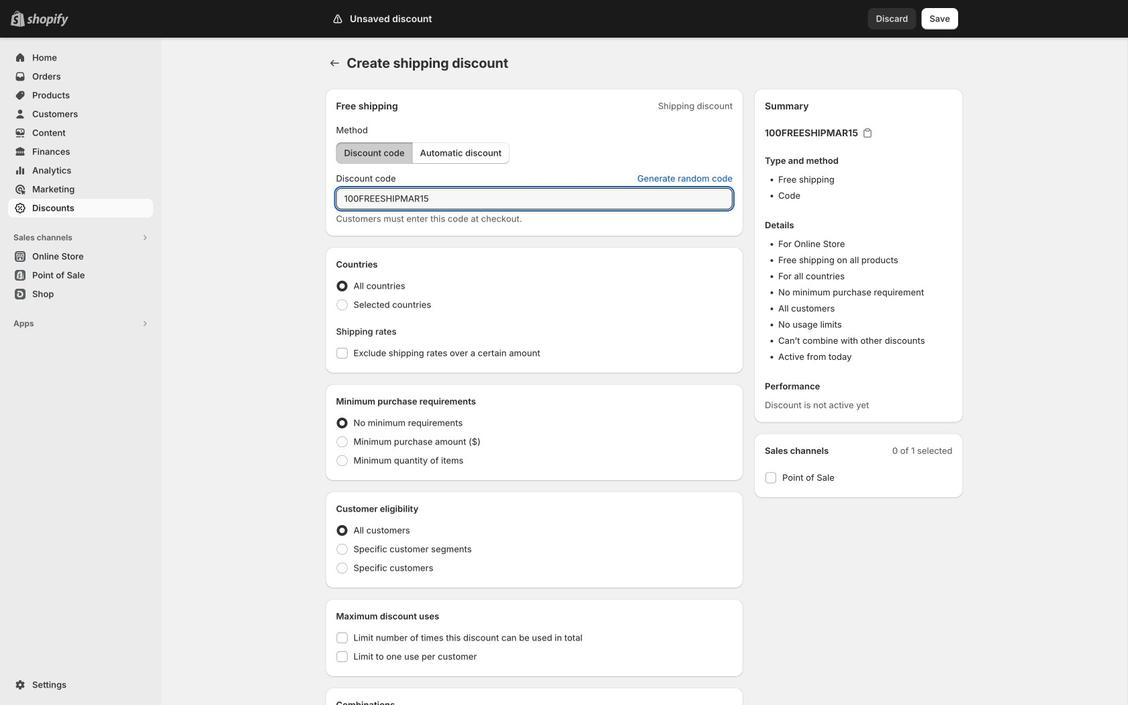 Task type: locate. For each thing, give the bounding box(es) containing it.
None text field
[[336, 188, 733, 209]]



Task type: describe. For each thing, give the bounding box(es) containing it.
shopify image
[[27, 13, 68, 27]]



Task type: vqa. For each thing, say whether or not it's contained in the screenshot.
SHOPIFY image
yes



